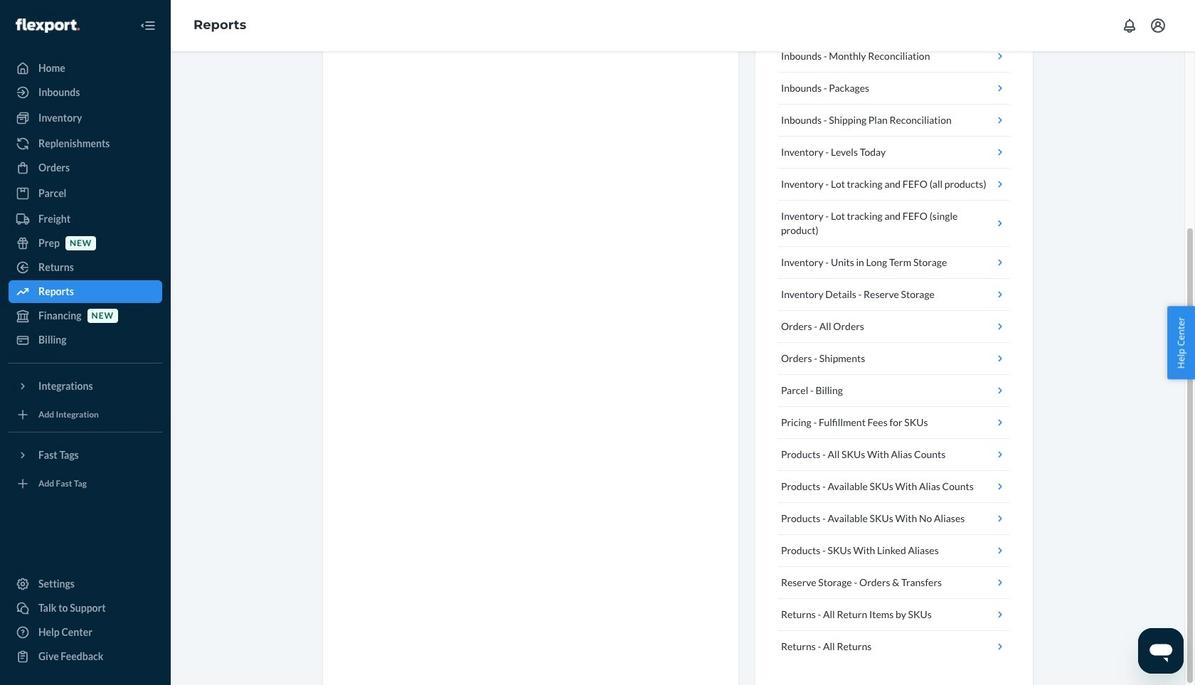Task type: describe. For each thing, give the bounding box(es) containing it.
close navigation image
[[139, 17, 157, 34]]

open account menu image
[[1150, 17, 1167, 34]]

open notifications image
[[1121, 17, 1138, 34]]



Task type: locate. For each thing, give the bounding box(es) containing it.
flexport logo image
[[16, 18, 80, 33]]



Task type: vqa. For each thing, say whether or not it's contained in the screenshot.
second BE from the bottom
no



